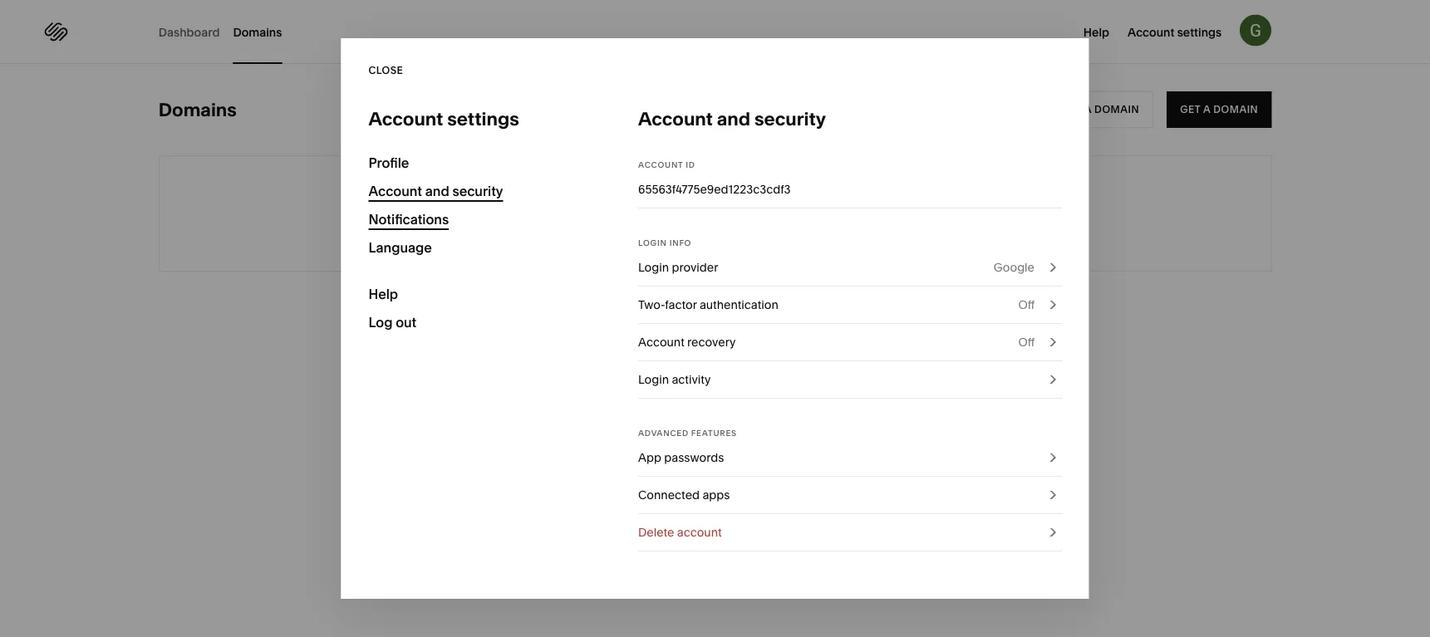 Task type: describe. For each thing, give the bounding box(es) containing it.
1 horizontal spatial settings
[[1177, 25, 1222, 39]]

0 horizontal spatial security
[[452, 183, 503, 199]]

factor
[[665, 298, 696, 312]]

a for get
[[1203, 103, 1211, 116]]

1 horizontal spatial security
[[754, 108, 826, 130]]

help link for log out
[[369, 280, 583, 308]]

recovery
[[687, 335, 735, 349]]

domains
[[691, 202, 768, 225]]

get a domain link
[[1167, 91, 1272, 128]]

1 horizontal spatial account and security
[[638, 108, 826, 130]]

account settings link
[[1128, 23, 1222, 40]]

transfer
[[1027, 103, 1082, 116]]

help for account
[[1084, 25, 1110, 39]]

advanced features
[[638, 428, 737, 438]]

0 vertical spatial account settings
[[1128, 25, 1222, 39]]

domain for transfer a domain
[[1095, 103, 1140, 116]]

close
[[369, 64, 403, 76]]

tab list containing dashboard
[[159, 0, 295, 64]]

dashboard button
[[159, 0, 220, 64]]

log out link
[[369, 308, 583, 337]]

1 horizontal spatial and
[[717, 108, 750, 130]]

delete account
[[638, 526, 721, 540]]

domains button
[[233, 0, 282, 64]]

profile
[[369, 155, 409, 171]]

account id
[[638, 160, 695, 170]]

login for login provider
[[638, 261, 669, 275]]

out
[[396, 314, 417, 330]]

provider
[[671, 261, 718, 275]]

dashboard
[[159, 25, 220, 39]]

1 vertical spatial and
[[425, 183, 449, 199]]

account recovery
[[638, 335, 735, 349]]

help link for account settings
[[1084, 23, 1110, 40]]

domain for get a domain
[[1214, 103, 1259, 116]]

login activity
[[638, 373, 710, 387]]

login for login activity
[[638, 373, 669, 387]]

login activity link
[[638, 362, 1062, 398]]

get
[[1180, 103, 1201, 116]]

get a domain
[[1180, 103, 1259, 116]]

app passwords link
[[638, 440, 1062, 476]]

passwords
[[664, 451, 724, 465]]

help for log
[[369, 286, 398, 302]]

no
[[662, 202, 687, 225]]



Task type: vqa. For each thing, say whether or not it's contained in the screenshot.
'a' inside the Get a domain 'link'
no



Task type: locate. For each thing, give the bounding box(es) containing it.
domains
[[233, 25, 282, 39], [159, 98, 237, 121]]

and up 65563f4775e9ed1223c3cdf3
[[717, 108, 750, 130]]

1 vertical spatial account settings
[[369, 108, 519, 130]]

delete
[[638, 526, 674, 540]]

help link
[[1084, 23, 1110, 40], [369, 280, 583, 308]]

domain inside get a domain link
[[1214, 103, 1259, 116]]

a
[[1084, 103, 1092, 116], [1203, 103, 1211, 116]]

off
[[1018, 298, 1034, 312], [1018, 335, 1034, 349]]

help
[[1084, 25, 1110, 39], [369, 286, 398, 302]]

apps
[[702, 488, 730, 502]]

0 vertical spatial settings
[[1177, 25, 1222, 39]]

login
[[638, 238, 667, 248], [638, 261, 669, 275], [638, 373, 669, 387]]

login provider
[[638, 261, 718, 275]]

two-
[[638, 298, 665, 312]]

1 vertical spatial settings
[[447, 108, 519, 130]]

connected apps
[[638, 488, 730, 502]]

1 vertical spatial help
[[369, 286, 398, 302]]

login down login info
[[638, 261, 669, 275]]

1 vertical spatial account and security
[[369, 183, 503, 199]]

0 vertical spatial help link
[[1084, 23, 1110, 40]]

a for transfer
[[1084, 103, 1092, 116]]

app
[[638, 451, 661, 465]]

and
[[717, 108, 750, 130], [425, 183, 449, 199]]

authentication
[[699, 298, 778, 312]]

google
[[993, 261, 1034, 275]]

1 horizontal spatial a
[[1203, 103, 1211, 116]]

advanced
[[638, 428, 688, 438]]

domain right get
[[1214, 103, 1259, 116]]

1 vertical spatial security
[[452, 183, 503, 199]]

1 login from the top
[[638, 238, 667, 248]]

notifications
[[369, 211, 449, 227]]

2 login from the top
[[638, 261, 669, 275]]

log
[[369, 314, 393, 330]]

features
[[691, 428, 737, 438]]

1 horizontal spatial help
[[1084, 25, 1110, 39]]

0 horizontal spatial a
[[1084, 103, 1092, 116]]

help left account settings link
[[1084, 25, 1110, 39]]

login info
[[638, 238, 691, 248]]

account and security
[[638, 108, 826, 130], [369, 183, 503, 199]]

0 vertical spatial account and security
[[638, 108, 826, 130]]

0 horizontal spatial help link
[[369, 280, 583, 308]]

0 horizontal spatial domain
[[1095, 103, 1140, 116]]

settings up the profile link
[[447, 108, 519, 130]]

1 horizontal spatial account settings
[[1128, 25, 1222, 39]]

login for login info
[[638, 238, 667, 248]]

a right get
[[1203, 103, 1211, 116]]

0 vertical spatial domains
[[233, 25, 282, 39]]

info
[[669, 238, 691, 248]]

security
[[754, 108, 826, 130], [452, 183, 503, 199]]

account settings up the profile link
[[369, 108, 519, 130]]

0 horizontal spatial help
[[369, 286, 398, 302]]

0 vertical spatial off
[[1018, 298, 1034, 312]]

activity
[[671, 373, 710, 387]]

65563f4775e9ed1223c3cdf3
[[638, 182, 790, 197]]

1 vertical spatial login
[[638, 261, 669, 275]]

3 login from the top
[[638, 373, 669, 387]]

tab list
[[159, 0, 295, 64]]

account settings
[[1128, 25, 1222, 39], [369, 108, 519, 130]]

1 vertical spatial off
[[1018, 335, 1034, 349]]

0 horizontal spatial account settings
[[369, 108, 519, 130]]

account and security up the notifications
[[369, 183, 503, 199]]

no domains
[[662, 202, 768, 225]]

settings
[[1177, 25, 1222, 39], [447, 108, 519, 130]]

0 horizontal spatial settings
[[447, 108, 519, 130]]

2 off from the top
[[1018, 335, 1034, 349]]

connected apps link
[[638, 477, 1062, 514]]

0 horizontal spatial and
[[425, 183, 449, 199]]

language link
[[369, 234, 583, 262]]

delete account link
[[638, 514, 1062, 551]]

help up the log
[[369, 286, 398, 302]]

1 horizontal spatial help link
[[1084, 23, 1110, 40]]

domain right transfer at the top
[[1095, 103, 1140, 116]]

0 vertical spatial login
[[638, 238, 667, 248]]

and up the notifications
[[425, 183, 449, 199]]

1 vertical spatial domains
[[159, 98, 237, 121]]

domain
[[1095, 103, 1140, 116], [1214, 103, 1259, 116]]

login left activity
[[638, 373, 669, 387]]

account and security up id
[[638, 108, 826, 130]]

2 domain from the left
[[1214, 103, 1259, 116]]

1 vertical spatial help link
[[369, 280, 583, 308]]

off for two-factor authentication
[[1018, 298, 1034, 312]]

profile link
[[369, 149, 583, 177]]

1 horizontal spatial domain
[[1214, 103, 1259, 116]]

id
[[685, 160, 695, 170]]

two-factor authentication
[[638, 298, 778, 312]]

a right transfer at the top
[[1084, 103, 1092, 116]]

app passwords
[[638, 451, 724, 465]]

off for account recovery
[[1018, 335, 1034, 349]]

0 horizontal spatial account and security
[[369, 183, 503, 199]]

1 domain from the left
[[1095, 103, 1140, 116]]

0 vertical spatial help
[[1084, 25, 1110, 39]]

1 a from the left
[[1084, 103, 1092, 116]]

log out
[[369, 314, 417, 330]]

language
[[369, 239, 432, 256]]

connected
[[638, 488, 699, 502]]

domains right dashboard
[[233, 25, 282, 39]]

2 vertical spatial login
[[638, 373, 669, 387]]

0 vertical spatial and
[[717, 108, 750, 130]]

transfer a domain
[[1027, 103, 1140, 116]]

notifications link
[[369, 205, 583, 234]]

2 a from the left
[[1203, 103, 1211, 116]]

account settings up get
[[1128, 25, 1222, 39]]

0 vertical spatial security
[[754, 108, 826, 130]]

help link left account settings link
[[1084, 23, 1110, 40]]

close button
[[369, 38, 403, 102]]

help link down language link
[[369, 280, 583, 308]]

account
[[1128, 25, 1175, 39], [369, 108, 443, 130], [638, 108, 713, 130], [638, 160, 683, 170], [369, 183, 422, 199], [638, 335, 684, 349]]

domain inside transfer a domain link
[[1095, 103, 1140, 116]]

account and security link
[[369, 177, 583, 205]]

account
[[677, 526, 721, 540]]

domains inside tab list
[[233, 25, 282, 39]]

login left info
[[638, 238, 667, 248]]

transfer a domain link
[[1013, 91, 1154, 128]]

1 off from the top
[[1018, 298, 1034, 312]]

domains down dashboard
[[159, 98, 237, 121]]

settings up get
[[1177, 25, 1222, 39]]



